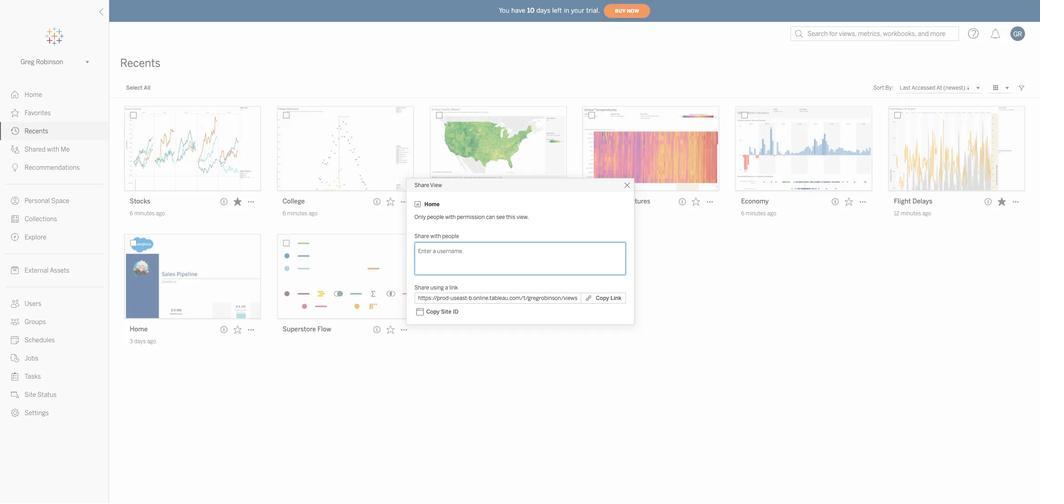 Task type: describe. For each thing, give the bounding box(es) containing it.
personal space
[[25, 197, 69, 205]]

have
[[511, 7, 525, 14]]

external assets link
[[0, 261, 109, 280]]

settings link
[[0, 404, 109, 422]]

schedules link
[[0, 331, 109, 349]]

using
[[430, 285, 444, 291]]

12 minutes ago
[[894, 210, 932, 217]]

flight
[[894, 198, 911, 205]]

0 vertical spatial people
[[427, 214, 444, 220]]

in
[[564, 7, 569, 14]]

shared
[[25, 146, 46, 153]]

users link
[[0, 295, 109, 313]]

tasks
[[25, 373, 41, 381]]

favorites
[[25, 109, 51, 117]]

by text only_f5he34f image for users
[[11, 300, 19, 308]]

recommendations
[[25, 164, 80, 172]]

jobs link
[[0, 349, 109, 367]]

6 for economy
[[741, 210, 745, 217]]

select
[[126, 85, 143, 91]]

space
[[51, 197, 69, 205]]

minutes for college
[[287, 210, 307, 217]]

view.
[[517, 214, 529, 220]]

favorites link
[[0, 104, 109, 122]]

home inside share view dialog
[[424, 201, 440, 208]]

6 minutes ago for obesity
[[435, 210, 471, 217]]

minutes for stocks
[[134, 210, 155, 217]]

a
[[445, 285, 448, 291]]

by text only_f5he34f image for schedules
[[11, 336, 19, 344]]

collections
[[25, 215, 57, 223]]

assets
[[50, 267, 69, 275]]

site status
[[25, 391, 57, 399]]

settings
[[25, 409, 49, 417]]

ago for home
[[147, 338, 156, 345]]

6 minutes ago for economy
[[741, 210, 776, 217]]

select all button
[[120, 82, 156, 93]]

you have 10 days left in your trial.
[[499, 7, 600, 14]]

minutes for obesity
[[440, 210, 460, 217]]

by text only_f5he34f image for collections
[[11, 215, 19, 223]]

groups
[[25, 318, 46, 326]]

10
[[527, 7, 535, 14]]

Share using a link text field
[[414, 293, 581, 304]]

by text only_f5he34f image for recents
[[11, 127, 19, 135]]

recents inside "main navigation. press the up and down arrow keys to access links." element
[[25, 127, 48, 135]]

by text only_f5he34f image for tasks
[[11, 372, 19, 381]]

share view dialog
[[406, 178, 634, 325]]

can
[[486, 214, 495, 220]]

by text only_f5he34f image for home
[[11, 91, 19, 99]]

content type: view image
[[414, 201, 422, 208]]

share view
[[414, 182, 442, 188]]

by text only_f5he34f image for explore
[[11, 233, 19, 241]]

obesity
[[435, 198, 458, 205]]

by text only_f5he34f image for groups
[[11, 318, 19, 326]]

0 horizontal spatial days
[[134, 338, 146, 345]]

flow
[[317, 325, 331, 333]]

you
[[499, 7, 510, 14]]

trial.
[[586, 7, 600, 14]]

ago for economy
[[767, 210, 776, 217]]

external assets
[[25, 267, 69, 275]]

tasks link
[[0, 367, 109, 386]]

3
[[130, 338, 133, 345]]

groups link
[[0, 313, 109, 331]]

temperatures
[[609, 198, 650, 205]]

this
[[506, 214, 515, 220]]

by text only_f5he34f image for settings
[[11, 409, 19, 417]]

delays
[[913, 198, 932, 205]]

share using a link
[[414, 285, 458, 291]]

view
[[430, 182, 442, 188]]

flight delays
[[894, 198, 932, 205]]

main navigation. press the up and down arrow keys to access links. element
[[0, 86, 109, 422]]

1 horizontal spatial days
[[536, 7, 550, 14]]

personal
[[25, 197, 50, 205]]

site status link
[[0, 386, 109, 404]]

navigation panel element
[[0, 27, 109, 422]]

sort by:
[[873, 85, 894, 91]]

6 minutes ago for college
[[283, 210, 318, 217]]

stocks
[[130, 198, 150, 205]]

by:
[[885, 85, 894, 91]]

by text only_f5he34f image for external assets
[[11, 266, 19, 275]]



Task type: vqa. For each thing, say whether or not it's contained in the screenshot.


Task type: locate. For each thing, give the bounding box(es) containing it.
share with people
[[414, 233, 459, 239]]

5 by text only_f5he34f image from the top
[[11, 233, 19, 241]]

select all
[[126, 85, 151, 91]]

4 6 minutes ago from the left
[[741, 210, 776, 217]]

0 vertical spatial share
[[414, 182, 429, 188]]

users
[[25, 300, 41, 308]]

recents up shared
[[25, 127, 48, 135]]

2 vertical spatial home
[[130, 325, 148, 333]]

6 minutes ago down "obesity"
[[435, 210, 471, 217]]

collections link
[[0, 210, 109, 228]]

shared with me link
[[0, 140, 109, 158]]

people down permission
[[442, 233, 459, 239]]

6 down economy
[[741, 210, 745, 217]]

3 6 from the left
[[435, 210, 439, 217]]

me
[[61, 146, 70, 153]]

4 by text only_f5he34f image from the top
[[11, 300, 19, 308]]

with inside "main navigation. press the up and down arrow keys to access links." element
[[47, 146, 59, 153]]

college
[[283, 198, 305, 205]]

6 minutes ago
[[130, 210, 165, 217], [283, 210, 318, 217], [435, 210, 471, 217], [741, 210, 776, 217]]

0 vertical spatial home
[[25, 91, 42, 99]]

2 6 minutes ago from the left
[[283, 210, 318, 217]]

1 vertical spatial share
[[414, 233, 429, 239]]

2 minutes from the left
[[287, 210, 307, 217]]

with for me
[[47, 146, 59, 153]]

ago for stocks
[[156, 210, 165, 217]]

global
[[588, 198, 607, 205]]

1 vertical spatial with
[[445, 214, 456, 220]]

2 vertical spatial share
[[414, 285, 429, 291]]

5 minutes from the left
[[901, 210, 921, 217]]

superstore flow
[[283, 325, 331, 333]]

by text only_f5he34f image left favorites
[[11, 109, 19, 117]]

by text only_f5he34f image inside users link
[[11, 300, 19, 308]]

home up 3 days ago
[[130, 325, 148, 333]]

by text only_f5he34f image left tasks
[[11, 372, 19, 381]]

by text only_f5he34f image left 'settings'
[[11, 409, 19, 417]]

by text only_f5he34f image for favorites
[[11, 109, 19, 117]]

ago for college
[[309, 210, 318, 217]]

6 minutes ago down economy
[[741, 210, 776, 217]]

by text only_f5he34f image up the shared with me link
[[11, 127, 19, 135]]

6 for stocks
[[130, 210, 133, 217]]

by text only_f5he34f image left collections
[[11, 215, 19, 223]]

buy
[[615, 8, 626, 14]]

1 horizontal spatial recents
[[120, 56, 161, 70]]

minutes down "obesity"
[[440, 210, 460, 217]]

by text only_f5he34f image left personal
[[11, 197, 19, 205]]

6 minutes ago down college
[[283, 210, 318, 217]]

only people with permission can see this view.
[[414, 214, 529, 220]]

by text only_f5he34f image inside site status link
[[11, 391, 19, 399]]

by text only_f5he34f image inside recents link
[[11, 127, 19, 135]]

shared with me
[[25, 146, 70, 153]]

now
[[627, 8, 639, 14]]

personal space link
[[0, 192, 109, 210]]

home right content type: view icon
[[424, 201, 440, 208]]

2 by text only_f5he34f image from the top
[[11, 127, 19, 135]]

by text only_f5he34f image inside personal space link
[[11, 197, 19, 205]]

people
[[427, 214, 444, 220], [442, 233, 459, 239]]

only
[[414, 214, 426, 220]]

minutes for economy
[[746, 210, 766, 217]]

buy now
[[615, 8, 639, 14]]

by text only_f5he34f image inside recommendations link
[[11, 163, 19, 172]]

by text only_f5he34f image inside tasks link
[[11, 372, 19, 381]]

by text only_f5he34f image left "explore"
[[11, 233, 19, 241]]

1 horizontal spatial home
[[130, 325, 148, 333]]

buy now button
[[604, 4, 651, 18]]

home
[[25, 91, 42, 99], [424, 201, 440, 208], [130, 325, 148, 333]]

8 by text only_f5he34f image from the top
[[11, 354, 19, 362]]

0 horizontal spatial with
[[47, 146, 59, 153]]

by text only_f5he34f image left users
[[11, 300, 19, 308]]

by text only_f5he34f image inside explore link
[[11, 233, 19, 241]]

minutes down the stocks
[[134, 210, 155, 217]]

recents link
[[0, 122, 109, 140]]

6 for college
[[283, 210, 286, 217]]

0 vertical spatial with
[[47, 146, 59, 153]]

1 vertical spatial home
[[424, 201, 440, 208]]

3 days ago
[[130, 338, 156, 345]]

by text only_f5he34f image for recommendations
[[11, 163, 19, 172]]

by text only_f5he34f image inside the shared with me link
[[11, 145, 19, 153]]

your
[[571, 7, 585, 14]]

6 by text only_f5he34f image from the top
[[11, 266, 19, 275]]

1 horizontal spatial with
[[430, 233, 441, 239]]

home link
[[0, 86, 109, 104]]

2 share from the top
[[414, 233, 429, 239]]

with for people
[[430, 233, 441, 239]]

link
[[449, 285, 458, 291]]

1 6 minutes ago from the left
[[130, 210, 165, 217]]

economy
[[741, 198, 769, 205]]

days right 3
[[134, 338, 146, 345]]

see
[[496, 214, 505, 220]]

1 minutes from the left
[[134, 210, 155, 217]]

permission
[[457, 214, 485, 220]]

by text only_f5he34f image inside schedules link
[[11, 336, 19, 344]]

share down only
[[414, 233, 429, 239]]

recents up select all on the left of page
[[120, 56, 161, 70]]

by text only_f5he34f image for personal space
[[11, 197, 19, 205]]

by text only_f5he34f image left schedules at the left of page
[[11, 336, 19, 344]]

ago
[[156, 210, 165, 217], [309, 210, 318, 217], [462, 210, 471, 217], [767, 210, 776, 217], [922, 210, 932, 217], [147, 338, 156, 345]]

schedules
[[25, 336, 55, 344]]

minutes down the flight delays
[[901, 210, 921, 217]]

by text only_f5he34f image inside collections link
[[11, 215, 19, 223]]

explore link
[[0, 228, 109, 246]]

ago for obesity
[[462, 210, 471, 217]]

status
[[37, 391, 57, 399]]

by text only_f5he34f image for site status
[[11, 391, 19, 399]]

recommendations link
[[0, 158, 109, 177]]

by text only_f5he34f image inside home link
[[11, 91, 19, 99]]

0 horizontal spatial recents
[[25, 127, 48, 135]]

6 for obesity
[[435, 210, 439, 217]]

by text only_f5he34f image inside settings link
[[11, 409, 19, 417]]

1 vertical spatial days
[[134, 338, 146, 345]]

all
[[144, 85, 151, 91]]

1 vertical spatial recents
[[25, 127, 48, 135]]

days
[[536, 7, 550, 14], [134, 338, 146, 345]]

ago for flight delays
[[922, 210, 932, 217]]

home up favorites
[[25, 91, 42, 99]]

minutes for flight delays
[[901, 210, 921, 217]]

by text only_f5he34f image left recommendations on the top left
[[11, 163, 19, 172]]

sort
[[873, 85, 884, 91]]

6 minutes ago down the stocks
[[130, 210, 165, 217]]

by text only_f5he34f image for shared with me
[[11, 145, 19, 153]]

3 by text only_f5he34f image from the top
[[11, 145, 19, 153]]

7 by text only_f5he34f image from the top
[[11, 391, 19, 399]]

4 minutes from the left
[[746, 210, 766, 217]]

0 vertical spatial days
[[536, 7, 550, 14]]

by text only_f5he34f image inside favorites link
[[11, 109, 19, 117]]

external
[[25, 267, 49, 275]]

6 down "obesity"
[[435, 210, 439, 217]]

6 down college
[[283, 210, 286, 217]]

share left 'view'
[[414, 182, 429, 188]]

global temperatures
[[588, 198, 650, 205]]

1 share from the top
[[414, 182, 429, 188]]

8 by text only_f5he34f image from the top
[[11, 409, 19, 417]]

by text only_f5he34f image inside jobs link
[[11, 354, 19, 362]]

explore
[[25, 234, 46, 241]]

minutes down economy
[[746, 210, 766, 217]]

by text only_f5he34f image up favorites link
[[11, 91, 19, 99]]

by text only_f5he34f image
[[11, 109, 19, 117], [11, 163, 19, 172], [11, 197, 19, 205], [11, 215, 19, 223], [11, 233, 19, 241], [11, 266, 19, 275], [11, 318, 19, 326], [11, 354, 19, 362]]

share for share with people
[[414, 233, 429, 239]]

1 6 from the left
[[130, 210, 133, 217]]

4 by text only_f5he34f image from the top
[[11, 215, 19, 223]]

4 6 from the left
[[741, 210, 745, 217]]

superstore
[[283, 325, 316, 333]]

by text only_f5he34f image inside the groups link
[[11, 318, 19, 326]]

3 by text only_f5he34f image from the top
[[11, 197, 19, 205]]

recents
[[120, 56, 161, 70], [25, 127, 48, 135]]

by text only_f5he34f image left jobs
[[11, 354, 19, 362]]

left
[[552, 7, 562, 14]]

jobs
[[25, 355, 38, 362]]

site
[[25, 391, 36, 399]]

minutes down college
[[287, 210, 307, 217]]

by text only_f5he34f image left external
[[11, 266, 19, 275]]

12
[[894, 210, 900, 217]]

5 by text only_f5he34f image from the top
[[11, 336, 19, 344]]

by text only_f5he34f image left groups
[[11, 318, 19, 326]]

0 horizontal spatial home
[[25, 91, 42, 99]]

1 by text only_f5he34f image from the top
[[11, 109, 19, 117]]

by text only_f5he34f image for jobs
[[11, 354, 19, 362]]

2 horizontal spatial with
[[445, 214, 456, 220]]

6 minutes ago for stocks
[[130, 210, 165, 217]]

people right only
[[427, 214, 444, 220]]

3 6 minutes ago from the left
[[435, 210, 471, 217]]

2 vertical spatial with
[[430, 233, 441, 239]]

share for share using a link
[[414, 285, 429, 291]]

share
[[414, 182, 429, 188], [414, 233, 429, 239], [414, 285, 429, 291]]

0 vertical spatial recents
[[120, 56, 161, 70]]

minutes
[[134, 210, 155, 217], [287, 210, 307, 217], [440, 210, 460, 217], [746, 210, 766, 217], [901, 210, 921, 217]]

share for share view
[[414, 182, 429, 188]]

by text only_f5he34f image left shared
[[11, 145, 19, 153]]

by text only_f5he34f image left site in the left bottom of the page
[[11, 391, 19, 399]]

6
[[130, 210, 133, 217], [283, 210, 286, 217], [435, 210, 439, 217], [741, 210, 745, 217]]

2 horizontal spatial home
[[424, 201, 440, 208]]

by text only_f5he34f image inside external assets link
[[11, 266, 19, 275]]

2 by text only_f5he34f image from the top
[[11, 163, 19, 172]]

1 by text only_f5he34f image from the top
[[11, 91, 19, 99]]

1 vertical spatial people
[[442, 233, 459, 239]]

share left using on the bottom left of page
[[414, 285, 429, 291]]

7 by text only_f5he34f image from the top
[[11, 318, 19, 326]]

3 minutes from the left
[[440, 210, 460, 217]]

home inside "main navigation. press the up and down arrow keys to access links." element
[[25, 91, 42, 99]]

share with people list box
[[414, 242, 626, 275]]

with
[[47, 146, 59, 153], [445, 214, 456, 220], [430, 233, 441, 239]]

6 down the stocks
[[130, 210, 133, 217]]

by text only_f5he34f image
[[11, 91, 19, 99], [11, 127, 19, 135], [11, 145, 19, 153], [11, 300, 19, 308], [11, 336, 19, 344], [11, 372, 19, 381], [11, 391, 19, 399], [11, 409, 19, 417]]

2 6 from the left
[[283, 210, 286, 217]]

6 by text only_f5he34f image from the top
[[11, 372, 19, 381]]

days right 10
[[536, 7, 550, 14]]

3 share from the top
[[414, 285, 429, 291]]



